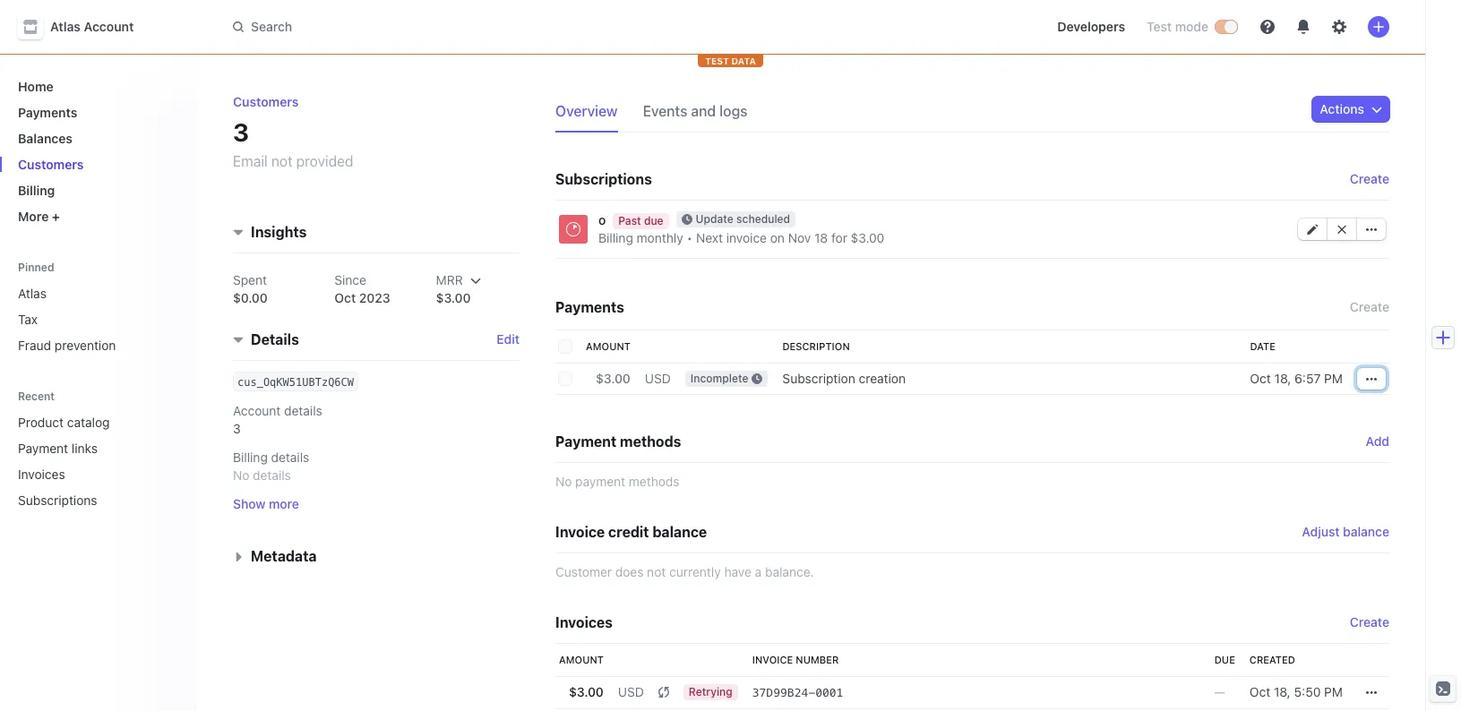 Task type: locate. For each thing, give the bounding box(es) containing it.
18, for 6:57
[[1275, 371, 1292, 386]]

1 vertical spatial not
[[647, 565, 666, 580]]

1 vertical spatial oct
[[1250, 371, 1271, 386]]

2 vertical spatial create
[[1350, 615, 1390, 630]]

balances
[[18, 131, 73, 146]]

18, left '6:57'
[[1275, 371, 1292, 386]]

invoices link
[[11, 460, 158, 489]]

3 down cus_oqkw51ubtzq6cw
[[233, 422, 241, 437]]

svg image
[[1372, 104, 1383, 115], [1307, 224, 1318, 235], [1337, 224, 1348, 235], [1367, 224, 1377, 235], [1367, 374, 1377, 385]]

pinned element
[[11, 279, 183, 360]]

more
[[18, 209, 49, 224]]

oct down date
[[1250, 371, 1271, 386]]

invoice
[[556, 524, 605, 540], [752, 654, 793, 666]]

—
[[1215, 685, 1226, 700]]

svg image
[[1367, 224, 1377, 235], [1367, 374, 1377, 385], [1367, 688, 1377, 698]]

since oct 2023
[[335, 273, 390, 306]]

usd left incomplete
[[645, 371, 671, 386]]

0 vertical spatial atlas
[[50, 19, 81, 34]]

email
[[233, 153, 268, 169]]

payment inside recent element
[[18, 441, 68, 456]]

subscriptions
[[556, 171, 652, 187], [18, 493, 97, 508]]

invoice up customer
[[556, 524, 605, 540]]

0001
[[816, 686, 844, 700]]

payments inside core navigation links element
[[18, 105, 77, 120]]

0 vertical spatial svg image
[[1367, 224, 1377, 235]]

create for subscriptions
[[1350, 171, 1390, 186]]

2023
[[359, 291, 390, 306]]

1 create from the top
[[1350, 171, 1390, 186]]

billing up more +
[[18, 183, 55, 198]]

1 horizontal spatial balance
[[1343, 524, 1390, 539]]

a
[[755, 565, 762, 580]]

create button
[[1350, 170, 1390, 188], [1350, 295, 1390, 320]]

product catalog link
[[11, 408, 158, 437]]

1 vertical spatial methods
[[629, 474, 680, 489]]

0 vertical spatial billing
[[18, 183, 55, 198]]

0 horizontal spatial subscriptions
[[18, 493, 97, 508]]

18, left the 5:50
[[1274, 685, 1291, 700]]

subscriptions up o on the left of page
[[556, 171, 652, 187]]

atlas for atlas account
[[50, 19, 81, 34]]

details up show more at the left
[[253, 468, 291, 483]]

1 vertical spatial amount
[[559, 654, 604, 666]]

1 svg image from the top
[[1367, 224, 1377, 235]]

balance right 'adjust'
[[1343, 524, 1390, 539]]

actions
[[1320, 101, 1365, 116]]

invoices down payment links at the bottom left of the page
[[18, 467, 65, 482]]

test
[[705, 56, 729, 66]]

invoice for invoice credit balance
[[556, 524, 605, 540]]

2 vertical spatial oct
[[1250, 685, 1271, 700]]

invoice up 37d99b24-
[[752, 654, 793, 666]]

1 horizontal spatial invoice
[[752, 654, 793, 666]]

1 vertical spatial invoices
[[556, 615, 613, 631]]

0 horizontal spatial not
[[271, 153, 293, 169]]

0 vertical spatial usd link
[[638, 363, 678, 395]]

1 vertical spatial atlas
[[18, 286, 47, 301]]

no
[[233, 468, 249, 483], [556, 474, 572, 489]]

customers inside core navigation links element
[[18, 157, 84, 172]]

overview
[[556, 103, 618, 119]]

1 horizontal spatial customers link
[[233, 94, 299, 109]]

tax link
[[11, 305, 183, 334]]

atlas up home
[[50, 19, 81, 34]]

$3.00
[[851, 230, 885, 246], [436, 291, 471, 306], [596, 371, 631, 386], [569, 685, 604, 700]]

usd
[[645, 371, 671, 386], [618, 685, 644, 700]]

0 vertical spatial account
[[84, 19, 134, 34]]

atlas inside pinned element
[[18, 286, 47, 301]]

2 create from the top
[[1350, 299, 1390, 315]]

2 vertical spatial billing
[[233, 450, 268, 465]]

1 vertical spatial payments
[[556, 299, 624, 315]]

usd left the retrying
[[618, 685, 644, 700]]

1 horizontal spatial not
[[647, 565, 666, 580]]

2 18, from the top
[[1274, 685, 1291, 700]]

oct down since
[[335, 291, 356, 306]]

details up more
[[271, 450, 309, 465]]

insights button
[[226, 215, 307, 243]]

details down cus_oqkw51ubtzq6cw
[[284, 404, 322, 419]]

1 horizontal spatial customers
[[233, 94, 299, 109]]

invoice
[[727, 230, 767, 246]]

fraud prevention
[[18, 338, 116, 353]]

create for payments
[[1350, 299, 1390, 315]]

on
[[770, 230, 785, 246]]

balance inside button
[[1343, 524, 1390, 539]]

oct for oct 18, 6:57 pm
[[1250, 371, 1271, 386]]

list containing o
[[545, 201, 1390, 263]]

1 vertical spatial usd
[[618, 685, 644, 700]]

1 create button from the top
[[1350, 170, 1390, 188]]

account up "home" link
[[84, 19, 134, 34]]

methods up no payment methods
[[620, 434, 681, 450]]

pm inside oct 18, 5:50 pm link
[[1325, 685, 1343, 700]]

billing inside list
[[599, 230, 633, 246]]

events and logs
[[643, 103, 748, 119]]

37d99b24-
[[752, 686, 816, 700]]

pm inside oct 18, 6:57 pm link
[[1325, 371, 1343, 386]]

0 vertical spatial 18,
[[1275, 371, 1292, 386]]

0 vertical spatial usd
[[645, 371, 671, 386]]

list
[[545, 201, 1390, 263]]

0 horizontal spatial invoice
[[556, 524, 605, 540]]

0 vertical spatial create button
[[1350, 170, 1390, 188]]

0 vertical spatial payments
[[18, 105, 77, 120]]

billing inside core navigation links element
[[18, 183, 55, 198]]

customer does not currently have a balance.
[[556, 565, 814, 580]]

recent element
[[0, 408, 197, 515]]

2 vertical spatial details
[[253, 468, 291, 483]]

customers for customers 3 email not provided
[[233, 94, 299, 109]]

not
[[271, 153, 293, 169], [647, 565, 666, 580]]

1 horizontal spatial usd
[[645, 371, 671, 386]]

links
[[72, 441, 98, 456]]

2 svg image from the top
[[1367, 374, 1377, 385]]

pm right the 5:50
[[1325, 685, 1343, 700]]

2 3 from the top
[[233, 422, 241, 437]]

notifications image
[[1297, 20, 1311, 34]]

methods
[[620, 434, 681, 450], [629, 474, 680, 489]]

1 vertical spatial customers link
[[11, 150, 183, 179]]

1 vertical spatial create
[[1350, 299, 1390, 315]]

3 inside account details 3 billing details no details
[[233, 422, 241, 437]]

1 horizontal spatial no
[[556, 474, 572, 489]]

1 horizontal spatial atlas
[[50, 19, 81, 34]]

nov
[[788, 230, 811, 246]]

details
[[251, 332, 299, 348]]

oct down the created
[[1250, 685, 1271, 700]]

0 horizontal spatial balance
[[653, 524, 707, 540]]

atlas for atlas
[[18, 286, 47, 301]]

0 vertical spatial not
[[271, 153, 293, 169]]

spent
[[233, 273, 267, 288]]

1 balance from the left
[[653, 524, 707, 540]]

not right does
[[647, 565, 666, 580]]

Search text field
[[222, 10, 728, 43]]

0 vertical spatial subscriptions
[[556, 171, 652, 187]]

product
[[18, 415, 64, 430]]

0 horizontal spatial customers
[[18, 157, 84, 172]]

1 vertical spatial customers
[[18, 157, 84, 172]]

methods down payment methods
[[629, 474, 680, 489]]

18,
[[1275, 371, 1292, 386], [1274, 685, 1291, 700]]

0 vertical spatial methods
[[620, 434, 681, 450]]

1 vertical spatial billing
[[599, 230, 633, 246]]

billing down 'past'
[[599, 230, 633, 246]]

2 create button from the top
[[1350, 295, 1390, 320]]

— link
[[1208, 677, 1243, 710]]

mrr
[[436, 273, 463, 288]]

billing inside account details 3 billing details no details
[[233, 450, 268, 465]]

amount
[[586, 341, 631, 352], [559, 654, 604, 666]]

billing for billing monthly • next invoice on nov 18 for $3.00
[[599, 230, 633, 246]]

pinned navigation links element
[[11, 260, 183, 360]]

subscriptions down invoices link
[[18, 493, 97, 508]]

events
[[643, 103, 688, 119]]

0 vertical spatial create
[[1350, 171, 1390, 186]]

0 vertical spatial details
[[284, 404, 322, 419]]

customers for customers
[[18, 157, 84, 172]]

payment
[[575, 474, 626, 489]]

payments down o on the left of page
[[556, 299, 624, 315]]

0 vertical spatial invoices
[[18, 467, 65, 482]]

adjust balance
[[1302, 524, 1390, 539]]

subscription creation link
[[776, 363, 1243, 395]]

atlas inside button
[[50, 19, 81, 34]]

3
[[233, 117, 249, 147], [233, 422, 241, 437]]

1 vertical spatial svg image
[[1367, 374, 1377, 385]]

0 horizontal spatial customers link
[[11, 150, 183, 179]]

usd link left incomplete
[[638, 363, 678, 395]]

1 horizontal spatial subscriptions
[[556, 171, 652, 187]]

payments link
[[11, 98, 183, 127]]

0 horizontal spatial atlas
[[18, 286, 47, 301]]

tab list
[[556, 97, 773, 133]]

1 vertical spatial create button
[[1350, 295, 1390, 320]]

not right email
[[271, 153, 293, 169]]

1 horizontal spatial payment
[[556, 434, 617, 450]]

invoices down customer
[[556, 615, 613, 631]]

pm right '6:57'
[[1325, 371, 1343, 386]]

oct 18, 6:57 pm link
[[1243, 363, 1350, 395]]

atlas down pinned
[[18, 286, 47, 301]]

no payment methods
[[556, 474, 680, 489]]

billing for billing
[[18, 183, 55, 198]]

payment links
[[18, 441, 98, 456]]

subscription
[[783, 371, 856, 386]]

1 vertical spatial usd link
[[611, 677, 651, 710]]

no inside account details 3 billing details no details
[[233, 468, 249, 483]]

pm
[[1325, 371, 1343, 386], [1325, 685, 1343, 700]]

details button
[[226, 322, 299, 351]]

billing up show
[[233, 450, 268, 465]]

spent $0.00
[[233, 273, 268, 306]]

balance up 'customer does not currently have a balance.'
[[653, 524, 707, 540]]

1 pm from the top
[[1325, 371, 1343, 386]]

payment up payment
[[556, 434, 617, 450]]

1 3 from the top
[[233, 117, 249, 147]]

0 vertical spatial customers
[[233, 94, 299, 109]]

1 horizontal spatial account
[[233, 404, 281, 419]]

billing
[[18, 183, 55, 198], [599, 230, 633, 246], [233, 450, 268, 465]]

0 vertical spatial 3
[[233, 117, 249, 147]]

invoices
[[18, 467, 65, 482], [556, 615, 613, 631]]

2 balance from the left
[[1343, 524, 1390, 539]]

adjust balance button
[[1302, 523, 1390, 541]]

2 pm from the top
[[1325, 685, 1343, 700]]

0 horizontal spatial usd
[[618, 685, 644, 700]]

1 horizontal spatial billing
[[233, 450, 268, 465]]

metadata button
[[226, 539, 317, 568]]

2 horizontal spatial billing
[[599, 230, 633, 246]]

0 horizontal spatial account
[[84, 19, 134, 34]]

incomplete
[[691, 372, 749, 385]]

customers link down payments link
[[11, 150, 183, 179]]

scheduled
[[737, 212, 790, 226]]

account down cus_oqkw51ubtzq6cw
[[233, 404, 281, 419]]

edit button
[[497, 331, 520, 349]]

0 horizontal spatial payment
[[18, 441, 68, 456]]

0 horizontal spatial invoices
[[18, 467, 65, 482]]

create button for subscriptions
[[1350, 170, 1390, 188]]

currently
[[669, 565, 721, 580]]

no left payment
[[556, 474, 572, 489]]

no up show
[[233, 468, 249, 483]]

1 vertical spatial 3
[[233, 422, 241, 437]]

customers up email
[[233, 94, 299, 109]]

0 horizontal spatial payments
[[18, 105, 77, 120]]

$3.00 link
[[579, 363, 638, 395], [556, 677, 611, 710]]

recent
[[18, 390, 55, 403]]

1 18, from the top
[[1275, 371, 1292, 386]]

0 vertical spatial customers link
[[233, 94, 299, 109]]

3 create from the top
[[1350, 615, 1390, 630]]

1 vertical spatial subscriptions
[[18, 493, 97, 508]]

2 vertical spatial svg image
[[1367, 688, 1377, 698]]

1 vertical spatial pm
[[1325, 685, 1343, 700]]

3 up email
[[233, 117, 249, 147]]

0 vertical spatial invoice
[[556, 524, 605, 540]]

customers down balances
[[18, 157, 84, 172]]

payment
[[556, 434, 617, 450], [18, 441, 68, 456]]

0 vertical spatial oct
[[335, 291, 356, 306]]

payment down "product"
[[18, 441, 68, 456]]

due
[[644, 214, 664, 228]]

usd link left retrying link
[[611, 677, 651, 710]]

customers link up email
[[233, 94, 299, 109]]

incomplete link
[[678, 363, 776, 395]]

payments up balances
[[18, 105, 77, 120]]

0 vertical spatial pm
[[1325, 371, 1343, 386]]

customers
[[233, 94, 299, 109], [18, 157, 84, 172]]

0 horizontal spatial no
[[233, 468, 249, 483]]

1 vertical spatial 18,
[[1274, 685, 1291, 700]]

oct
[[335, 291, 356, 306], [1250, 371, 1271, 386], [1250, 685, 1271, 700]]

account details 3 billing details no details
[[233, 404, 322, 483]]

•
[[687, 230, 693, 246]]

cus_oqkw51ubtzq6cw button
[[237, 373, 354, 391]]

0 horizontal spatial billing
[[18, 183, 55, 198]]

1 vertical spatial invoice
[[752, 654, 793, 666]]

18
[[815, 230, 828, 246]]

oct for oct 18, 5:50 pm
[[1250, 685, 1271, 700]]

customers inside customers 3 email not provided
[[233, 94, 299, 109]]

1 vertical spatial account
[[233, 404, 281, 419]]



Task type: vqa. For each thing, say whether or not it's contained in the screenshot.
Create button to the bottom
yes



Task type: describe. For each thing, give the bounding box(es) containing it.
provided
[[296, 153, 353, 169]]

atlas account button
[[18, 14, 152, 39]]

for
[[832, 230, 848, 246]]

3 inside customers 3 email not provided
[[233, 117, 249, 147]]

oct 18, 5:50 pm
[[1250, 685, 1343, 700]]

create button for payments
[[1350, 295, 1390, 320]]

show more button
[[233, 496, 299, 514]]

not inside customers 3 email not provided
[[271, 153, 293, 169]]

retrying
[[689, 686, 733, 699]]

fraud
[[18, 338, 51, 353]]

37d99b24-0001 link
[[745, 677, 1208, 710]]

balance.
[[765, 565, 814, 580]]

0 vertical spatial $3.00 link
[[579, 363, 638, 395]]

creation
[[859, 371, 906, 386]]

developers
[[1058, 19, 1126, 34]]

settings image
[[1332, 20, 1347, 34]]

1 vertical spatial details
[[271, 450, 309, 465]]

$3.00 inside list
[[851, 230, 885, 246]]

update
[[696, 212, 734, 226]]

logs
[[720, 103, 748, 119]]

invoice number
[[752, 654, 839, 666]]

add
[[1366, 434, 1390, 449]]

test mode
[[1147, 19, 1209, 34]]

mode
[[1175, 19, 1209, 34]]

cus_oqkw51ubtzq6cw
[[237, 377, 354, 389]]

prevention
[[55, 338, 116, 353]]

create link
[[1350, 614, 1390, 632]]

due
[[1215, 654, 1236, 666]]

subscriptions inside recent element
[[18, 493, 97, 508]]

events and logs button
[[643, 97, 759, 133]]

payment for payment methods
[[556, 434, 617, 450]]

product catalog
[[18, 415, 110, 430]]

catalog
[[67, 415, 110, 430]]

actions button
[[1313, 97, 1390, 122]]

pm for oct 18, 5:50 pm
[[1325, 685, 1343, 700]]

overview button
[[556, 97, 629, 133]]

customers 3 email not provided
[[233, 94, 353, 169]]

insights
[[251, 224, 307, 241]]

18, for 5:50
[[1274, 685, 1291, 700]]

svg image inside list
[[1367, 224, 1377, 235]]

payment methods
[[556, 434, 681, 450]]

have
[[724, 565, 752, 580]]

more +
[[18, 209, 60, 224]]

show more
[[233, 497, 299, 512]]

home link
[[11, 72, 183, 101]]

since
[[335, 273, 366, 288]]

metadata
[[251, 549, 317, 565]]

account inside button
[[84, 19, 134, 34]]

home
[[18, 79, 53, 94]]

recent navigation links element
[[0, 389, 197, 515]]

svg image inside actions popup button
[[1372, 104, 1383, 115]]

core navigation links element
[[11, 72, 183, 231]]

atlas account
[[50, 19, 134, 34]]

tax
[[18, 312, 38, 327]]

6:57
[[1295, 371, 1321, 386]]

invoice for invoice number
[[752, 654, 793, 666]]

oct 18, 6:57 pm
[[1250, 371, 1343, 386]]

$0.00
[[233, 291, 268, 306]]

account inside account details 3 billing details no details
[[233, 404, 281, 419]]

credit
[[608, 524, 649, 540]]

oct inside since oct 2023
[[335, 291, 356, 306]]

edit
[[497, 332, 520, 347]]

subscriptions link
[[11, 486, 158, 515]]

past due
[[619, 214, 664, 228]]

subscription creation
[[783, 371, 906, 386]]

help image
[[1261, 20, 1275, 34]]

past
[[619, 214, 641, 228]]

invoice credit balance
[[556, 524, 707, 540]]

monthly
[[637, 230, 683, 246]]

Search search field
[[222, 10, 728, 43]]

adjust
[[1302, 524, 1340, 539]]

o
[[599, 212, 606, 228]]

pinned
[[18, 261, 54, 274]]

0 vertical spatial amount
[[586, 341, 631, 352]]

payment for payment links
[[18, 441, 68, 456]]

created
[[1250, 654, 1296, 666]]

more
[[269, 497, 299, 512]]

tab list containing overview
[[556, 97, 773, 133]]

pm for oct 18, 6:57 pm
[[1325, 371, 1343, 386]]

1 horizontal spatial invoices
[[556, 615, 613, 631]]

date
[[1250, 341, 1276, 352]]

next
[[696, 230, 723, 246]]

search
[[251, 19, 292, 34]]

and
[[691, 103, 716, 119]]

show
[[233, 497, 266, 512]]

add button
[[1366, 433, 1390, 451]]

1 vertical spatial $3.00 link
[[556, 677, 611, 710]]

invoices inside recent element
[[18, 467, 65, 482]]

update scheduled
[[696, 212, 790, 226]]

1 horizontal spatial payments
[[556, 299, 624, 315]]

3 svg image from the top
[[1367, 688, 1377, 698]]

test
[[1147, 19, 1172, 34]]

billing monthly • next invoice on nov 18 for $3.00
[[599, 230, 885, 246]]

description
[[783, 341, 850, 352]]



